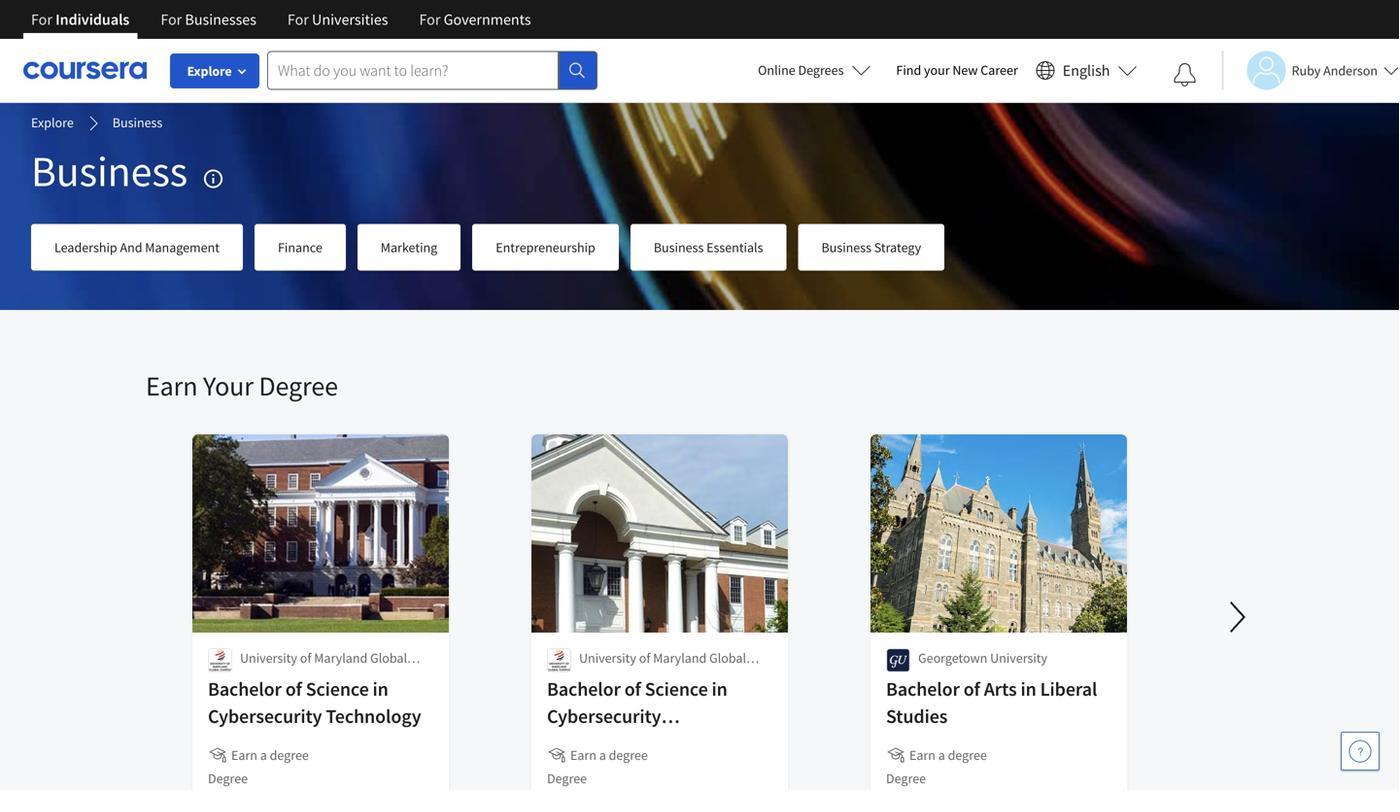 Task type: vqa. For each thing, say whether or not it's contained in the screenshot.
the leftmost degree
yes



Task type: locate. For each thing, give the bounding box(es) containing it.
2 for from the left
[[161, 10, 182, 29]]

1 horizontal spatial university of maryland global campus
[[579, 649, 746, 686]]

1 horizontal spatial in
[[712, 677, 728, 701]]

earn for bachelor of arts in liberal studies
[[910, 746, 936, 764]]

earn
[[146, 369, 198, 403], [231, 746, 257, 764], [570, 746, 597, 764], [910, 746, 936, 764]]

essentials
[[707, 238, 763, 256]]

degree for management
[[609, 746, 648, 764]]

business left strategy on the right of the page
[[822, 238, 872, 256]]

university of maryland global campus
[[240, 649, 407, 686], [579, 649, 746, 686]]

0 horizontal spatial management
[[145, 238, 220, 256]]

0 horizontal spatial degree
[[270, 746, 309, 764]]

bachelor for bachelor of science in cybersecurity technology
[[208, 677, 282, 701]]

cybersecurity inside bachelor of science in cybersecurity management and policy
[[547, 704, 661, 728]]

a
[[260, 746, 267, 764], [599, 746, 606, 764], [939, 746, 945, 764]]

for businesses
[[161, 10, 256, 29]]

1 horizontal spatial global
[[709, 649, 746, 667]]

policy
[[695, 731, 745, 756]]

degree left policy
[[609, 746, 648, 764]]

and left policy
[[659, 731, 691, 756]]

earn a degree for technology
[[231, 746, 309, 764]]

0 horizontal spatial a
[[260, 746, 267, 764]]

1 horizontal spatial campus
[[579, 669, 626, 686]]

1 bachelor from the left
[[208, 677, 282, 701]]

bachelor inside bachelor of science in cybersecurity technology
[[208, 677, 282, 701]]

in inside bachelor of science in cybersecurity management and policy
[[712, 677, 728, 701]]

liberal
[[1040, 677, 1097, 701]]

1 university of maryland global campus from the left
[[240, 649, 407, 686]]

english button
[[1028, 39, 1145, 102]]

1 campus from the left
[[240, 669, 287, 686]]

1 cybersecurity from the left
[[208, 704, 322, 728]]

1 degree from the left
[[270, 746, 309, 764]]

explore down for businesses
[[187, 62, 232, 80]]

of inside bachelor of science in cybersecurity technology
[[285, 677, 302, 701]]

campus for bachelor of science in cybersecurity technology
[[240, 669, 287, 686]]

studies
[[886, 704, 948, 728]]

university up bachelor of science in cybersecurity management and policy
[[579, 649, 636, 667]]

and
[[120, 238, 142, 256], [659, 731, 691, 756]]

0 horizontal spatial in
[[373, 677, 389, 701]]

0 horizontal spatial university of maryland global campus
[[240, 649, 407, 686]]

individuals
[[55, 10, 130, 29]]

maryland
[[314, 649, 368, 667], [653, 649, 707, 667]]

in inside "bachelor of arts in liberal studies"
[[1021, 677, 1037, 701]]

entrepreneurship link
[[473, 224, 619, 270]]

3 bachelor from the left
[[886, 677, 960, 701]]

earn for bachelor of science in cybersecurity technology
[[231, 746, 257, 764]]

3 for from the left
[[288, 10, 309, 29]]

university
[[240, 649, 297, 667], [579, 649, 636, 667], [990, 649, 1048, 667]]

2 horizontal spatial bachelor
[[886, 677, 960, 701]]

marketing link
[[357, 224, 461, 270]]

1 horizontal spatial bachelor
[[547, 677, 621, 701]]

4 for from the left
[[419, 10, 441, 29]]

1 horizontal spatial university
[[579, 649, 636, 667]]

0 horizontal spatial cybersecurity
[[208, 704, 322, 728]]

2 horizontal spatial degree
[[948, 746, 987, 764]]

2 science from the left
[[645, 677, 708, 701]]

cybersecurity inside bachelor of science in cybersecurity technology
[[208, 704, 322, 728]]

1 horizontal spatial and
[[659, 731, 691, 756]]

science
[[306, 677, 369, 701], [645, 677, 708, 701]]

degree for bachelor of arts in liberal studies
[[886, 770, 926, 787]]

university of maryland global campus up 'technology'
[[240, 649, 407, 686]]

finance link
[[255, 224, 346, 270]]

global for bachelor of science in cybersecurity management and policy
[[709, 649, 746, 667]]

2 horizontal spatial a
[[939, 746, 945, 764]]

cybersecurity for technology
[[208, 704, 322, 728]]

explore
[[187, 62, 232, 80], [31, 114, 74, 131]]

1 in from the left
[[373, 677, 389, 701]]

2 university of maryland global campus image from the left
[[547, 648, 571, 673]]

management inside leadership and management link
[[145, 238, 220, 256]]

2 maryland from the left
[[653, 649, 707, 667]]

3 a from the left
[[939, 746, 945, 764]]

global
[[370, 649, 407, 667], [709, 649, 746, 667]]

0 horizontal spatial university
[[240, 649, 297, 667]]

0 vertical spatial explore
[[187, 62, 232, 80]]

in inside bachelor of science in cybersecurity technology
[[373, 677, 389, 701]]

0 horizontal spatial maryland
[[314, 649, 368, 667]]

1 university from the left
[[240, 649, 297, 667]]

2 in from the left
[[712, 677, 728, 701]]

maryland up bachelor of science in cybersecurity management and policy
[[653, 649, 707, 667]]

1 horizontal spatial a
[[599, 746, 606, 764]]

for
[[31, 10, 52, 29], [161, 10, 182, 29], [288, 10, 309, 29], [419, 10, 441, 29]]

for up 'what do you want to learn?' 'text field'
[[419, 10, 441, 29]]

1 horizontal spatial degree
[[609, 746, 648, 764]]

global up 'technology'
[[370, 649, 407, 667]]

for left universities
[[288, 10, 309, 29]]

1 university of maryland global campus image from the left
[[208, 648, 232, 673]]

2 horizontal spatial earn a degree
[[910, 746, 987, 764]]

business left essentials
[[654, 238, 704, 256]]

degrees
[[798, 61, 844, 79]]

business inside business essentials link
[[654, 238, 704, 256]]

science up policy
[[645, 677, 708, 701]]

1 horizontal spatial earn a degree
[[570, 746, 648, 764]]

of inside bachelor of science in cybersecurity management and policy
[[625, 677, 641, 701]]

1 horizontal spatial science
[[645, 677, 708, 701]]

in right arts
[[1021, 677, 1037, 701]]

coursera image
[[23, 55, 147, 86]]

0 horizontal spatial earn a degree
[[231, 746, 309, 764]]

1 horizontal spatial explore
[[187, 62, 232, 80]]

of
[[300, 649, 311, 667], [639, 649, 651, 667], [285, 677, 302, 701], [625, 677, 641, 701], [964, 677, 980, 701]]

cybersecurity for management
[[547, 704, 661, 728]]

in up 'technology'
[[373, 677, 389, 701]]

a for management
[[599, 746, 606, 764]]

campus
[[240, 669, 287, 686], [579, 669, 626, 686]]

0 horizontal spatial explore
[[31, 114, 74, 131]]

2 degree from the left
[[609, 746, 648, 764]]

science inside bachelor of science in cybersecurity management and policy
[[645, 677, 708, 701]]

2 a from the left
[[599, 746, 606, 764]]

bachelor inside bachelor of science in cybersecurity management and policy
[[547, 677, 621, 701]]

next slide image
[[1215, 594, 1261, 640]]

2 university of maryland global campus from the left
[[579, 649, 746, 686]]

in for bachelor of science in cybersecurity management and policy
[[712, 677, 728, 701]]

1 for from the left
[[31, 10, 52, 29]]

earn a degree
[[231, 746, 309, 764], [570, 746, 648, 764], [910, 746, 987, 764]]

3 degree from the left
[[948, 746, 987, 764]]

1 vertical spatial management
[[547, 731, 655, 756]]

university up bachelor of science in cybersecurity technology
[[240, 649, 297, 667]]

2 bachelor from the left
[[547, 677, 621, 701]]

of inside "bachelor of arts in liberal studies"
[[964, 677, 980, 701]]

degree down bachelor of science in cybersecurity technology
[[270, 746, 309, 764]]

in up policy
[[712, 677, 728, 701]]

business
[[113, 114, 163, 131], [31, 144, 188, 198], [654, 238, 704, 256], [822, 238, 872, 256]]

bachelor
[[208, 677, 282, 701], [547, 677, 621, 701], [886, 677, 960, 701]]

maryland up bachelor of science in cybersecurity technology
[[314, 649, 368, 667]]

campus for bachelor of science in cybersecurity management and policy
[[579, 669, 626, 686]]

find
[[896, 61, 922, 79]]

and right the leadership
[[120, 238, 142, 256]]

in
[[373, 677, 389, 701], [712, 677, 728, 701], [1021, 677, 1037, 701]]

1 horizontal spatial maryland
[[653, 649, 707, 667]]

marketing
[[381, 238, 438, 256]]

science inside bachelor of science in cybersecurity technology
[[306, 677, 369, 701]]

explore link
[[31, 113, 74, 134]]

3 earn a degree from the left
[[910, 746, 987, 764]]

for left individuals on the top left
[[31, 10, 52, 29]]

your
[[203, 369, 254, 403]]

for universities
[[288, 10, 388, 29]]

1 horizontal spatial university of maryland global campus image
[[547, 648, 571, 673]]

university of maryland global campus up policy
[[579, 649, 746, 686]]

maryland for management
[[653, 649, 707, 667]]

cybersecurity
[[208, 704, 322, 728], [547, 704, 661, 728]]

bachelor of science in cybersecurity management and policy
[[547, 677, 745, 756]]

leadership and management link
[[31, 224, 243, 270]]

explore inside dropdown button
[[187, 62, 232, 80]]

2 horizontal spatial university
[[990, 649, 1048, 667]]

0 horizontal spatial science
[[306, 677, 369, 701]]

english
[[1063, 61, 1110, 80]]

1 vertical spatial and
[[659, 731, 691, 756]]

find your new career
[[896, 61, 1018, 79]]

0 horizontal spatial global
[[370, 649, 407, 667]]

your
[[924, 61, 950, 79]]

university of maryland global campus image
[[208, 648, 232, 673], [547, 648, 571, 673]]

degree
[[270, 746, 309, 764], [609, 746, 648, 764], [948, 746, 987, 764]]

2 global from the left
[[709, 649, 746, 667]]

of for technology
[[285, 677, 302, 701]]

0 horizontal spatial campus
[[240, 669, 287, 686]]

2 university from the left
[[579, 649, 636, 667]]

university up arts
[[990, 649, 1048, 667]]

2 cybersecurity from the left
[[547, 704, 661, 728]]

1 earn a degree from the left
[[231, 746, 309, 764]]

0 horizontal spatial university of maryland global campus image
[[208, 648, 232, 673]]

1 horizontal spatial cybersecurity
[[547, 704, 661, 728]]

science up 'technology'
[[306, 677, 369, 701]]

0 horizontal spatial bachelor
[[208, 677, 282, 701]]

for left businesses
[[161, 10, 182, 29]]

2 horizontal spatial in
[[1021, 677, 1037, 701]]

anderson
[[1324, 62, 1378, 79]]

university for bachelor of science in cybersecurity management and policy
[[579, 649, 636, 667]]

1 maryland from the left
[[314, 649, 368, 667]]

degree
[[259, 369, 338, 403], [208, 770, 248, 787], [547, 770, 587, 787], [886, 770, 926, 787]]

help center image
[[1349, 740, 1372, 763]]

1 a from the left
[[260, 746, 267, 764]]

2 campus from the left
[[579, 669, 626, 686]]

0 horizontal spatial and
[[120, 238, 142, 256]]

management
[[145, 238, 220, 256], [547, 731, 655, 756]]

0 vertical spatial management
[[145, 238, 220, 256]]

explore down coursera image
[[31, 114, 74, 131]]

global up policy
[[709, 649, 746, 667]]

a for technology
[[260, 746, 267, 764]]

earn a degree for studies
[[910, 746, 987, 764]]

1 science from the left
[[306, 677, 369, 701]]

bachelor inside "bachelor of arts in liberal studies"
[[886, 677, 960, 701]]

online
[[758, 61, 796, 79]]

1 global from the left
[[370, 649, 407, 667]]

earn a degree for management
[[570, 746, 648, 764]]

degree down "bachelor of arts in liberal studies"
[[948, 746, 987, 764]]

for for universities
[[288, 10, 309, 29]]

1 vertical spatial explore
[[31, 114, 74, 131]]

None search field
[[267, 51, 598, 90]]

0 vertical spatial and
[[120, 238, 142, 256]]

for individuals
[[31, 10, 130, 29]]

3 in from the left
[[1021, 677, 1037, 701]]

1 horizontal spatial management
[[547, 731, 655, 756]]

2 earn a degree from the left
[[570, 746, 648, 764]]

ruby
[[1292, 62, 1321, 79]]



Task type: describe. For each thing, give the bounding box(es) containing it.
3 university from the left
[[990, 649, 1048, 667]]

banner navigation
[[16, 0, 547, 39]]

degree for studies
[[948, 746, 987, 764]]

earn your degree
[[146, 369, 338, 403]]

business down the explore link
[[31, 144, 188, 198]]

georgetown university image
[[886, 648, 911, 673]]

for for businesses
[[161, 10, 182, 29]]

bachelor for bachelor of science in cybersecurity management and policy
[[547, 677, 621, 701]]

bachelor of arts in liberal studies
[[886, 677, 1097, 728]]

business strategy link
[[798, 224, 945, 270]]

find your new career link
[[887, 58, 1028, 83]]

leadership
[[54, 238, 117, 256]]

university for bachelor of science in cybersecurity technology
[[240, 649, 297, 667]]

of for studies
[[964, 677, 980, 701]]

and inside bachelor of science in cybersecurity management and policy
[[659, 731, 691, 756]]

technology
[[326, 704, 421, 728]]

for governments
[[419, 10, 531, 29]]

ruby anderson
[[1292, 62, 1378, 79]]

science for management
[[645, 677, 708, 701]]

business down coursera image
[[113, 114, 163, 131]]

degree for bachelor of science in cybersecurity technology
[[208, 770, 248, 787]]

university of maryland global campus image for bachelor of science in cybersecurity management and policy
[[547, 648, 571, 673]]

bachelor of science in cybersecurity technology
[[208, 677, 421, 728]]

explore button
[[170, 53, 259, 88]]

georgetown
[[918, 649, 988, 667]]

career
[[981, 61, 1018, 79]]

maryland for technology
[[314, 649, 368, 667]]

ruby anderson button
[[1222, 51, 1399, 90]]

entrepreneurship
[[496, 238, 596, 256]]

show notifications image
[[1173, 63, 1197, 86]]

of for management
[[625, 677, 641, 701]]

business strategy
[[822, 238, 921, 256]]

outlined info action image
[[202, 167, 225, 190]]

universities
[[312, 10, 388, 29]]

a for studies
[[939, 746, 945, 764]]

for for governments
[[419, 10, 441, 29]]

university of maryland global campus image for bachelor of science in cybersecurity technology
[[208, 648, 232, 673]]

finance
[[278, 238, 322, 256]]

new
[[953, 61, 978, 79]]

georgetown university
[[918, 649, 1048, 667]]

earn for bachelor of science in cybersecurity management and policy
[[570, 746, 597, 764]]

business essentials link
[[631, 224, 787, 270]]

in for bachelor of arts in liberal studies
[[1021, 677, 1037, 701]]

in for bachelor of science in cybersecurity technology
[[373, 677, 389, 701]]

online degrees button
[[743, 49, 887, 91]]

leadership and management
[[54, 238, 220, 256]]

business essentials
[[654, 238, 763, 256]]

bachelor for bachelor of arts in liberal studies
[[886, 677, 960, 701]]

science for technology
[[306, 677, 369, 701]]

management inside bachelor of science in cybersecurity management and policy
[[547, 731, 655, 756]]

university of maryland global campus for management
[[579, 649, 746, 686]]

degree for technology
[[270, 746, 309, 764]]

strategy
[[874, 238, 921, 256]]

earn your degree carousel element
[[146, 310, 1399, 790]]

for for individuals
[[31, 10, 52, 29]]

governments
[[444, 10, 531, 29]]

business inside business strategy link
[[822, 238, 872, 256]]

degree for bachelor of science in cybersecurity management and policy
[[547, 770, 587, 787]]

online degrees
[[758, 61, 844, 79]]

university of maryland global campus for technology
[[240, 649, 407, 686]]

businesses
[[185, 10, 256, 29]]

arts
[[984, 677, 1017, 701]]

What do you want to learn? text field
[[267, 51, 559, 90]]

global for bachelor of science in cybersecurity technology
[[370, 649, 407, 667]]



